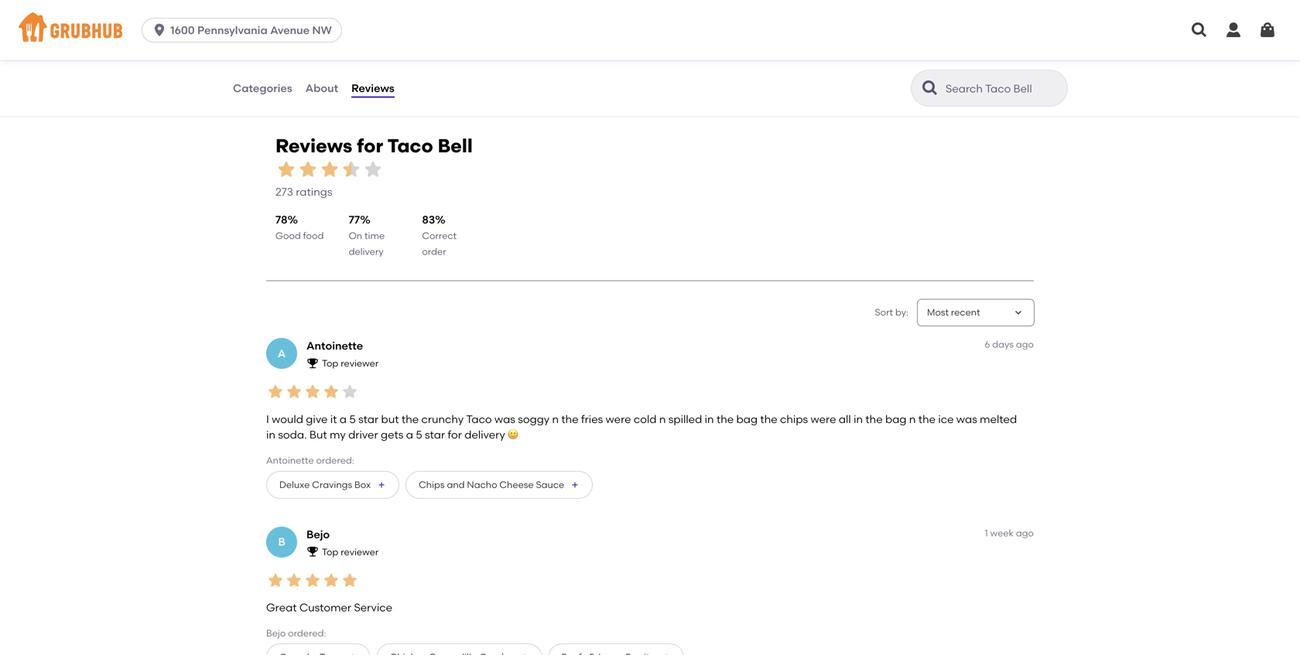 Task type: describe. For each thing, give the bounding box(es) containing it.
78
[[276, 213, 288, 226]]

3 n from the left
[[910, 413, 916, 426]]

1 were from the left
[[606, 413, 631, 426]]

delivery inside 77 on time delivery
[[349, 246, 384, 257]]

top reviewer for antoinette
[[322, 358, 379, 369]]

2 horizontal spatial in
[[854, 413, 863, 426]]

2 were from the left
[[811, 413, 836, 426]]

melted
[[980, 413, 1017, 426]]

1 horizontal spatial 5
[[416, 429, 422, 442]]

4 the from the left
[[761, 413, 778, 426]]

reviews for reviews
[[352, 82, 395, 95]]

25–40 min $2.49 delivery
[[255, 37, 314, 61]]

bowls
[[277, 17, 302, 28]]

my
[[330, 429, 346, 442]]

3 svg image from the left
[[1259, 21, 1277, 39]]

i
[[266, 413, 269, 426]]

and
[[447, 479, 465, 491]]

a
[[278, 347, 286, 360]]

great customer service
[[266, 602, 393, 615]]

0 vertical spatial taco
[[387, 135, 433, 157]]

gets
[[381, 429, 404, 442]]

136 ratings
[[990, 53, 1046, 66]]

cheese
[[500, 479, 534, 491]]

great
[[266, 602, 297, 615]]

2 bag from the left
[[886, 413, 907, 426]]

delivery inside 25–40 min $2.49 delivery
[[280, 50, 314, 61]]

nw
[[312, 24, 332, 37]]

77
[[349, 213, 360, 226]]

reviews for reviews for taco bell
[[276, 135, 352, 157]]

5 the from the left
[[866, 413, 883, 426]]

categories button
[[232, 60, 293, 116]]

chips
[[780, 413, 808, 426]]

cravings
[[312, 479, 352, 491]]

273 ratings
[[276, 185, 332, 199]]

bell
[[438, 135, 473, 157]]

all
[[839, 413, 851, 426]]

avenue
[[270, 24, 310, 37]]

sort
[[875, 307, 893, 318]]

plus icon image inside the deluxe cravings box button
[[377, 481, 386, 490]]

driver
[[348, 429, 378, 442]]

ago for great customer service
[[1016, 528, 1034, 539]]

top for antoinette
[[322, 358, 339, 369]]

273
[[276, 185, 293, 199]]

top for bejo
[[322, 547, 339, 558]]

by:
[[896, 307, 909, 318]]

but
[[310, 429, 327, 442]]

chips
[[419, 479, 445, 491]]

search icon image
[[921, 79, 940, 98]]

customer
[[300, 602, 352, 615]]

chips and nacho cheese sauce button
[[406, 471, 593, 499]]

would
[[272, 413, 303, 426]]

on
[[349, 230, 362, 242]]

correct
[[422, 230, 457, 242]]

ratings for 275 ratings
[[456, 53, 493, 66]]

0 horizontal spatial a
[[340, 413, 347, 426]]

bejo for bejo ordered:
[[266, 628, 286, 639]]

cold
[[634, 413, 657, 426]]

svg image
[[152, 22, 167, 38]]

spilled
[[669, 413, 702, 426]]

2 n from the left
[[659, 413, 666, 426]]

reviews for taco bell
[[276, 135, 473, 157]]

deluxe cravings box
[[279, 479, 371, 491]]

136
[[990, 53, 1007, 66]]

3 the from the left
[[717, 413, 734, 426]]

6
[[985, 339, 990, 350]]

1 svg image from the left
[[1191, 21, 1209, 39]]

food
[[303, 230, 324, 242]]

service
[[354, 602, 393, 615]]

ago for i would give it a 5 star but the crunchy taco was soggy n the fries were cold n spilled in the bag the chips were all in the bag n the ice was melted in soda. but my driver gets a 5 star for delivery 🙂
[[1016, 339, 1034, 350]]

delivery inside i would give it a 5 star but the crunchy taco was soggy n the fries were cold n spilled in the bag the chips were all in the bag n the ice was melted in soda. but my driver gets a 5 star for delivery 🙂
[[465, 429, 505, 442]]

but
[[381, 413, 399, 426]]

min
[[284, 37, 301, 48]]

bejo ordered:
[[266, 628, 326, 639]]

box
[[355, 479, 371, 491]]

2 svg image from the left
[[1225, 21, 1243, 39]]

week
[[991, 528, 1014, 539]]

83 correct order
[[422, 213, 457, 257]]

1 bag from the left
[[737, 413, 758, 426]]

1 week ago
[[985, 528, 1034, 539]]

give
[[306, 413, 328, 426]]

1 horizontal spatial in
[[705, 413, 714, 426]]

soggy
[[518, 413, 550, 426]]

25–40
[[255, 37, 282, 48]]

275 ratings
[[436, 53, 493, 66]]

275
[[436, 53, 453, 66]]

sort by:
[[875, 307, 909, 318]]

2 the from the left
[[562, 413, 579, 426]]

plus icon image inside the chips and nacho cheese sauce button
[[571, 481, 580, 490]]

b
[[278, 536, 285, 549]]

ice
[[939, 413, 954, 426]]



Task type: locate. For each thing, give the bounding box(es) containing it.
reviewer for antoinette
[[341, 358, 379, 369]]

about button
[[305, 60, 339, 116]]

ordered: for customer
[[288, 628, 326, 639]]

0 vertical spatial ago
[[1016, 339, 1034, 350]]

was
[[495, 413, 516, 426], [957, 413, 978, 426]]

1 top reviewer from the top
[[322, 358, 379, 369]]

crunchy
[[422, 413, 464, 426]]

bag left 'ice'
[[886, 413, 907, 426]]

ratings for 337 ratings
[[733, 53, 769, 66]]

pennsylvania
[[197, 24, 268, 37]]

a
[[340, 413, 347, 426], [406, 429, 413, 442]]

0 vertical spatial top
[[322, 358, 339, 369]]

1 vertical spatial ago
[[1016, 528, 1034, 539]]

0 vertical spatial 5
[[349, 413, 356, 426]]

2 reviewer from the top
[[341, 547, 379, 558]]

$0.49 delivery
[[808, 50, 868, 61]]

caret down icon image
[[1013, 307, 1025, 319]]

recent
[[951, 307, 981, 318]]

the right the spilled
[[717, 413, 734, 426]]

0 horizontal spatial for
[[357, 135, 383, 157]]

bejo
[[307, 528, 330, 541], [266, 628, 286, 639]]

bag
[[737, 413, 758, 426], [886, 413, 907, 426]]

chips and nacho cheese sauce
[[419, 479, 565, 491]]

0 horizontal spatial in
[[266, 429, 276, 442]]

bag left chips
[[737, 413, 758, 426]]

deluxe cravings box button
[[266, 471, 400, 499]]

i would give it a 5 star but the crunchy taco was soggy n the fries were cold n spilled in the bag the chips were all in the bag n the ice was melted in soda. but my driver gets a 5 star for delivery 🙂
[[266, 413, 1017, 442]]

6 the from the left
[[919, 413, 936, 426]]

ago
[[1016, 339, 1034, 350], [1016, 528, 1034, 539]]

🙂
[[508, 429, 519, 442]]

1 horizontal spatial were
[[811, 413, 836, 426]]

ordered: for would
[[316, 455, 354, 466]]

top reviewer for bejo
[[322, 547, 379, 558]]

1 reviewer from the top
[[341, 358, 379, 369]]

antoinette for antoinette
[[307, 339, 363, 353]]

star up driver
[[358, 413, 379, 426]]

ratings right 275
[[456, 53, 493, 66]]

5
[[349, 413, 356, 426], [416, 429, 422, 442]]

ratings
[[456, 53, 493, 66], [733, 53, 769, 66], [1009, 53, 1046, 66], [296, 185, 332, 199]]

ratings right 273
[[296, 185, 332, 199]]

ratings right 337
[[733, 53, 769, 66]]

the left fries
[[562, 413, 579, 426]]

trophy icon image for antoinette
[[307, 357, 319, 369]]

0 vertical spatial bejo
[[307, 528, 330, 541]]

n
[[552, 413, 559, 426], [659, 413, 666, 426], [910, 413, 916, 426]]

1 vertical spatial bejo
[[266, 628, 286, 639]]

1 horizontal spatial svg image
[[1225, 21, 1243, 39]]

5 right it
[[349, 413, 356, 426]]

ratings for 273 ratings
[[296, 185, 332, 199]]

1 top from the top
[[322, 358, 339, 369]]

ago right week on the bottom of page
[[1016, 528, 1034, 539]]

time
[[365, 230, 385, 242]]

top right b
[[322, 547, 339, 558]]

in
[[705, 413, 714, 426], [854, 413, 863, 426], [266, 429, 276, 442]]

1 trophy icon image from the top
[[307, 357, 319, 369]]

2 trophy icon image from the top
[[307, 546, 319, 558]]

2 was from the left
[[957, 413, 978, 426]]

$2.99 delivery
[[531, 50, 591, 61]]

1 horizontal spatial n
[[659, 413, 666, 426]]

good
[[276, 230, 301, 242]]

were right fries
[[606, 413, 631, 426]]

0 horizontal spatial bejo
[[266, 628, 286, 639]]

it
[[330, 413, 337, 426]]

taco inside i would give it a 5 star but the crunchy taco was soggy n the fries were cold n spilled in the bag the chips were all in the bag n the ice was melted in soda. but my driver gets a 5 star for delivery 🙂
[[466, 413, 492, 426]]

reviews up 273 ratings
[[276, 135, 352, 157]]

delivery down the time
[[349, 246, 384, 257]]

1 horizontal spatial star
[[425, 429, 445, 442]]

reviewer up the service
[[341, 547, 379, 558]]

2 ago from the top
[[1016, 528, 1034, 539]]

1 vertical spatial star
[[425, 429, 445, 442]]

antoinette
[[307, 339, 363, 353], [266, 455, 314, 466]]

1 vertical spatial antoinette
[[266, 455, 314, 466]]

categories
[[233, 82, 292, 95]]

in down i
[[266, 429, 276, 442]]

top reviewer up "great customer service"
[[322, 547, 379, 558]]

1 was from the left
[[495, 413, 516, 426]]

Sort by: field
[[927, 306, 981, 320]]

1 n from the left
[[552, 413, 559, 426]]

delivery
[[280, 50, 314, 61], [556, 50, 591, 61], [833, 50, 868, 61], [349, 246, 384, 257], [465, 429, 505, 442]]

0 horizontal spatial star
[[358, 413, 379, 426]]

was right 'ice'
[[957, 413, 978, 426]]

6 days ago
[[985, 339, 1034, 350]]

1 vertical spatial 5
[[416, 429, 422, 442]]

337
[[712, 53, 730, 66]]

subscription pass image
[[255, 17, 270, 29]]

n right cold
[[659, 413, 666, 426]]

1600 pennsylvania avenue nw
[[170, 24, 332, 37]]

svg image
[[1191, 21, 1209, 39], [1225, 21, 1243, 39], [1259, 21, 1277, 39]]

ratings right 136
[[1009, 53, 1046, 66]]

n left 'ice'
[[910, 413, 916, 426]]

fries
[[581, 413, 603, 426]]

antoinette ordered:
[[266, 455, 354, 466]]

the right the but
[[402, 413, 419, 426]]

1 ago from the top
[[1016, 339, 1034, 350]]

ordered: up cravings
[[316, 455, 354, 466]]

1 vertical spatial top reviewer
[[322, 547, 379, 558]]

the
[[402, 413, 419, 426], [562, 413, 579, 426], [717, 413, 734, 426], [761, 413, 778, 426], [866, 413, 883, 426], [919, 413, 936, 426]]

0 horizontal spatial bag
[[737, 413, 758, 426]]

0 vertical spatial top reviewer
[[322, 358, 379, 369]]

$2.99
[[531, 50, 554, 61]]

the right 'all'
[[866, 413, 883, 426]]

0 horizontal spatial taco
[[387, 135, 433, 157]]

deluxe
[[279, 479, 310, 491]]

trophy icon image for bejo
[[307, 546, 319, 558]]

n right soggy
[[552, 413, 559, 426]]

main navigation navigation
[[0, 0, 1301, 60]]

delivery right $2.99
[[556, 50, 591, 61]]

top right "a"
[[322, 358, 339, 369]]

trophy icon image right b
[[307, 546, 319, 558]]

ratings for 136 ratings
[[1009, 53, 1046, 66]]

2 top reviewer from the top
[[322, 547, 379, 558]]

1 horizontal spatial taco
[[466, 413, 492, 426]]

1600 pennsylvania avenue nw button
[[142, 18, 348, 43]]

were
[[606, 413, 631, 426], [811, 413, 836, 426]]

2 top from the top
[[322, 547, 339, 558]]

bejo for bejo
[[307, 528, 330, 541]]

antoinette up deluxe
[[266, 455, 314, 466]]

the left 'ice'
[[919, 413, 936, 426]]

reviews right 'about'
[[352, 82, 395, 95]]

a right gets
[[406, 429, 413, 442]]

0 vertical spatial reviews
[[352, 82, 395, 95]]

1 vertical spatial ordered:
[[288, 628, 326, 639]]

1
[[985, 528, 988, 539]]

0 horizontal spatial svg image
[[1191, 21, 1209, 39]]

antoinette for antoinette ordered:
[[266, 455, 314, 466]]

337 ratings
[[712, 53, 769, 66]]

for inside i would give it a 5 star but the crunchy taco was soggy n the fries were cold n spilled in the bag the chips were all in the bag n the ice was melted in soda. but my driver gets a 5 star for delivery 🙂
[[448, 429, 462, 442]]

for down crunchy at the bottom left
[[448, 429, 462, 442]]

ordered:
[[316, 455, 354, 466], [288, 628, 326, 639]]

reviews button
[[351, 60, 395, 116]]

most
[[927, 307, 949, 318]]

Search Taco Bell search field
[[944, 81, 1063, 96]]

days
[[993, 339, 1014, 350]]

0 horizontal spatial were
[[606, 413, 631, 426]]

1 vertical spatial reviews
[[276, 135, 352, 157]]

for down reviews button
[[357, 135, 383, 157]]

0 vertical spatial ordered:
[[316, 455, 354, 466]]

1 vertical spatial taco
[[466, 413, 492, 426]]

1 vertical spatial for
[[448, 429, 462, 442]]

trophy icon image
[[307, 357, 319, 369], [307, 546, 319, 558]]

1 vertical spatial a
[[406, 429, 413, 442]]

1 horizontal spatial bejo
[[307, 528, 330, 541]]

star icon image
[[276, 159, 297, 180], [297, 159, 319, 180], [319, 159, 341, 180], [341, 159, 362, 180], [341, 159, 362, 180], [362, 159, 384, 180], [266, 383, 285, 401], [285, 383, 303, 401], [303, 383, 322, 401], [322, 383, 341, 401], [341, 383, 359, 401], [266, 572, 285, 590], [285, 572, 303, 590], [303, 572, 322, 590], [322, 572, 341, 590], [341, 572, 359, 590]]

0 vertical spatial for
[[357, 135, 383, 157]]

0 vertical spatial antoinette
[[307, 339, 363, 353]]

1 the from the left
[[402, 413, 419, 426]]

plus icon image
[[377, 481, 386, 490], [571, 481, 580, 490], [348, 654, 357, 656], [520, 654, 529, 656], [662, 654, 671, 656]]

taco right crunchy at the bottom left
[[466, 413, 492, 426]]

was up 🙂
[[495, 413, 516, 426]]

$2.49
[[255, 50, 277, 61]]

reviews
[[352, 82, 395, 95], [276, 135, 352, 157]]

$0.49
[[808, 50, 831, 61]]

for
[[357, 135, 383, 157], [448, 429, 462, 442]]

2 horizontal spatial n
[[910, 413, 916, 426]]

78 good food
[[276, 213, 324, 242]]

0 horizontal spatial n
[[552, 413, 559, 426]]

were left 'all'
[[811, 413, 836, 426]]

ordered: down customer
[[288, 628, 326, 639]]

1 horizontal spatial bag
[[886, 413, 907, 426]]

0 horizontal spatial was
[[495, 413, 516, 426]]

1 vertical spatial top
[[322, 547, 339, 558]]

reviewer for bejo
[[341, 547, 379, 558]]

antoinette right "a"
[[307, 339, 363, 353]]

ago right days
[[1016, 339, 1034, 350]]

77 on time delivery
[[349, 213, 385, 257]]

soda.
[[278, 429, 307, 442]]

0 vertical spatial reviewer
[[341, 358, 379, 369]]

1 horizontal spatial a
[[406, 429, 413, 442]]

83
[[422, 213, 435, 226]]

1 vertical spatial reviewer
[[341, 547, 379, 558]]

1 horizontal spatial for
[[448, 429, 462, 442]]

1600
[[170, 24, 195, 37]]

order
[[422, 246, 446, 257]]

about
[[306, 82, 338, 95]]

most recent
[[927, 307, 981, 318]]

nacho
[[467, 479, 497, 491]]

in right the spilled
[[705, 413, 714, 426]]

5 right gets
[[416, 429, 422, 442]]

1 vertical spatial trophy icon image
[[307, 546, 319, 558]]

top reviewer up it
[[322, 358, 379, 369]]

2 horizontal spatial svg image
[[1259, 21, 1277, 39]]

0 vertical spatial trophy icon image
[[307, 357, 319, 369]]

0 vertical spatial a
[[340, 413, 347, 426]]

bejo down great
[[266, 628, 286, 639]]

in right 'all'
[[854, 413, 863, 426]]

delivery right $0.49
[[833, 50, 868, 61]]

delivery left 🙂
[[465, 429, 505, 442]]

0 horizontal spatial 5
[[349, 413, 356, 426]]

bejo right b
[[307, 528, 330, 541]]

the left chips
[[761, 413, 778, 426]]

star down crunchy at the bottom left
[[425, 429, 445, 442]]

reviews inside button
[[352, 82, 395, 95]]

a right it
[[340, 413, 347, 426]]

1 horizontal spatial was
[[957, 413, 978, 426]]

top
[[322, 358, 339, 369], [322, 547, 339, 558]]

trophy icon image right "a"
[[307, 357, 319, 369]]

0 vertical spatial star
[[358, 413, 379, 426]]

reviewer up driver
[[341, 358, 379, 369]]

taco left bell
[[387, 135, 433, 157]]

sauce
[[536, 479, 565, 491]]

delivery down min at the top left of page
[[280, 50, 314, 61]]

reviewer
[[341, 358, 379, 369], [341, 547, 379, 558]]



Task type: vqa. For each thing, say whether or not it's contained in the screenshot.
my
yes



